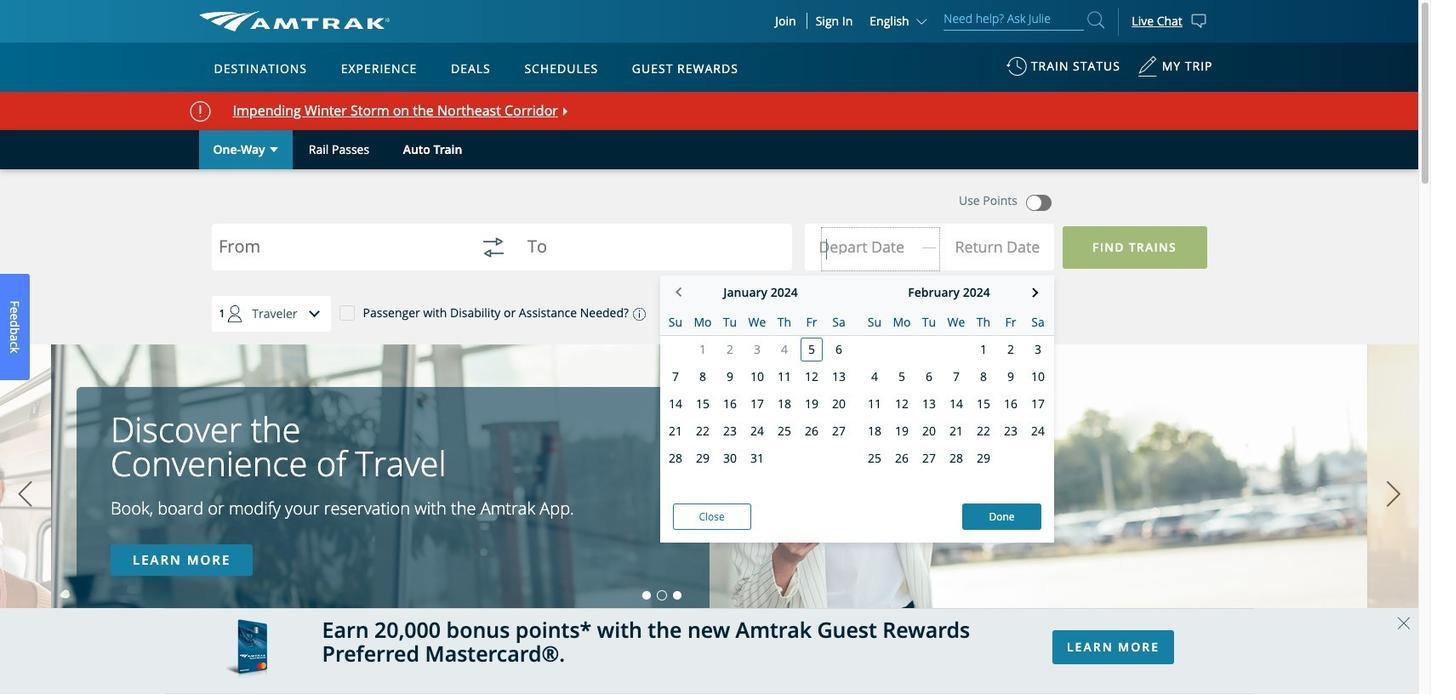 Task type: locate. For each thing, give the bounding box(es) containing it.
None checkbox
[[339, 305, 354, 320]]

regions map image
[[262, 142, 670, 380]]

8 column header from the left
[[861, 310, 888, 335]]

slide 1 tab
[[642, 591, 651, 600]]

11 column header from the left
[[943, 310, 970, 335]]

amtrak image
[[199, 11, 389, 31]]

grid
[[660, 310, 853, 502], [853, 310, 1054, 502]]

amtrak guest rewards preferred mastercard image
[[224, 619, 267, 683]]

Please enter your search item search field
[[944, 9, 1084, 31]]

choose a slide to display tab list
[[0, 591, 685, 600]]

To text field
[[527, 238, 768, 261]]

banner
[[0, 0, 1419, 393]]

slide 3 tab
[[673, 591, 682, 600]]

1 grid from the left
[[660, 310, 853, 502]]

application
[[262, 142, 670, 380]]

click to add the number travelers and discount types image
[[297, 297, 332, 331]]

passenger image
[[218, 297, 252, 331]]

column header
[[662, 310, 689, 335], [689, 310, 717, 335], [717, 310, 744, 335], [744, 310, 771, 335], [771, 310, 798, 335], [798, 310, 825, 335], [825, 310, 853, 335], [861, 310, 888, 335], [888, 310, 916, 335], [916, 310, 943, 335], [943, 310, 970, 335], [970, 310, 997, 335], [997, 310, 1025, 335], [1025, 310, 1052, 335]]

none field to
[[527, 227, 768, 283]]

9 column header from the left
[[888, 310, 916, 335]]

10 column header from the left
[[916, 310, 943, 335]]

7 column header from the left
[[825, 310, 853, 335]]

monday, january 1, 2024 cell
[[689, 336, 717, 363]]

5 column header from the left
[[771, 310, 798, 335]]

select caret image
[[269, 148, 278, 152]]

thursday, january 4, 2024 cell
[[771, 336, 798, 363]]

12 column header from the left
[[970, 310, 997, 335]]

wednesday, january 3, 2024 cell
[[744, 336, 771, 363]]

2 column header from the left
[[689, 310, 717, 335]]

13 column header from the left
[[997, 310, 1025, 335]]

6 column header from the left
[[798, 310, 825, 335]]

row
[[660, 310, 853, 336], [853, 310, 1054, 336], [660, 336, 853, 363], [853, 336, 1054, 363], [660, 363, 853, 391], [853, 363, 1054, 391], [660, 391, 853, 418], [853, 391, 1054, 418], [660, 418, 853, 445], [853, 418, 1054, 445], [660, 445, 853, 472], [853, 445, 1054, 472], [660, 472, 853, 502], [853, 472, 1054, 502]]

3 column header from the left
[[717, 310, 744, 335]]

None field
[[218, 227, 459, 283], [527, 227, 768, 283], [822, 228, 940, 271], [822, 228, 940, 271]]



Task type: describe. For each thing, give the bounding box(es) containing it.
1 column header from the left
[[662, 310, 689, 335]]

tuesday, january 2, 2024 cell
[[717, 336, 744, 363]]

search icon image
[[1088, 9, 1105, 31]]

next month image
[[1029, 288, 1038, 297]]

none field "from"
[[218, 227, 459, 283]]

more information about accessible travel requests. image
[[629, 308, 646, 320]]

previous image
[[12, 473, 38, 516]]

plus icon image
[[814, 305, 830, 321]]

4 column header from the left
[[744, 310, 771, 335]]

2 grid from the left
[[853, 310, 1054, 502]]

slide 2 tab
[[658, 591, 666, 600]]

next image
[[1381, 473, 1407, 516]]

14 column header from the left
[[1025, 310, 1052, 335]]

switch departure and arrival stations. image
[[473, 227, 514, 268]]

From text field
[[218, 238, 459, 261]]



Task type: vqa. For each thing, say whether or not it's contained in the screenshot.
2nd column header
yes



